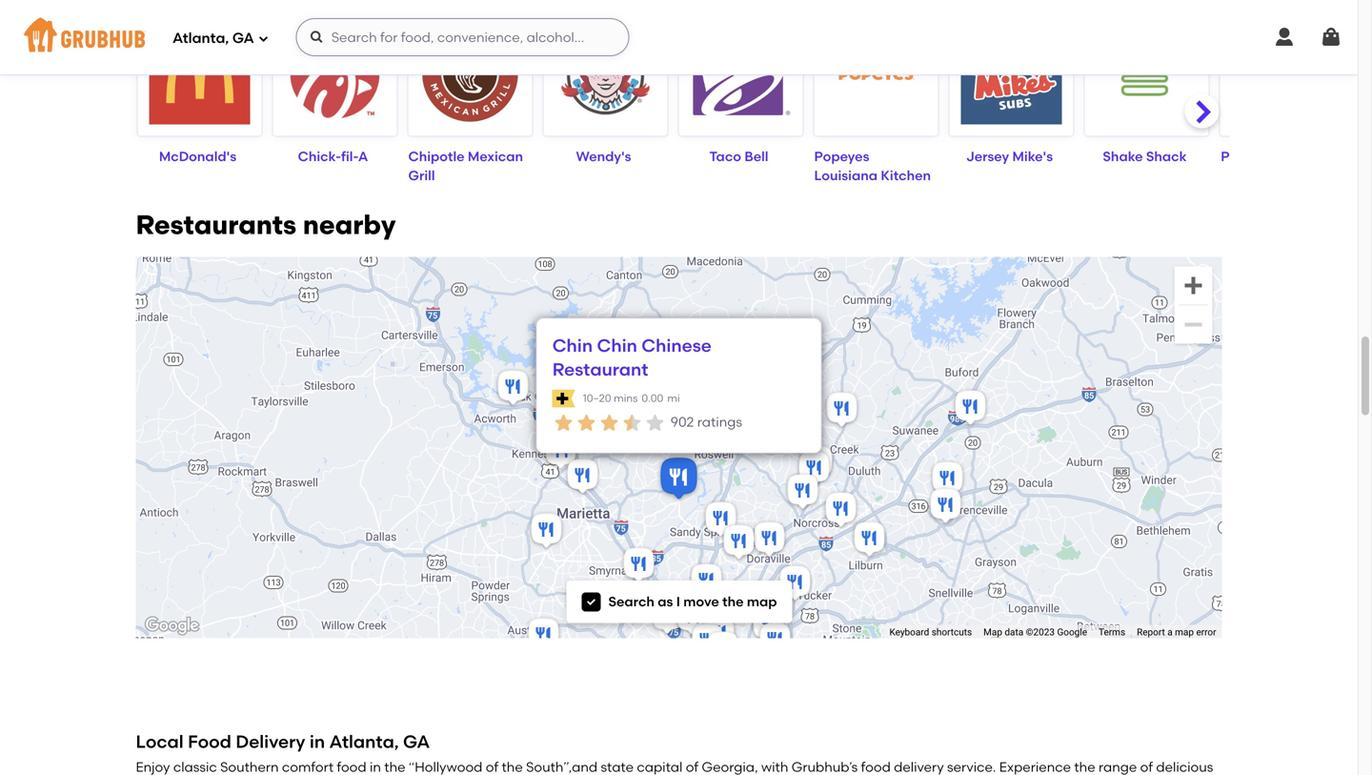 Task type: locate. For each thing, give the bounding box(es) containing it.
0 horizontal spatial chin
[[553, 335, 593, 356]]

restaurant
[[553, 359, 649, 380]]

mellow mushroom image
[[674, 597, 712, 639]]

atlanta, inside 'main navigation' navigation
[[173, 30, 229, 47]]

nearby
[[303, 209, 396, 241]]

mcdonald's link
[[128, 12, 262, 170]]

local
[[136, 731, 184, 752]]

keyboard shortcuts button
[[890, 625, 973, 639]]

chick-fil-a link
[[273, 12, 397, 170]]

atlanta, ga
[[173, 30, 254, 47]]

0 horizontal spatial atlanta,
[[173, 30, 229, 47]]

five guys image
[[542, 431, 580, 473]]

the
[[723, 594, 744, 610]]

map data ©2023 google
[[984, 626, 1088, 638]]

popeyes louisiana kitchen delivery image
[[826, 24, 927, 125]]

papa
[[1221, 148, 1257, 165]]

bell
[[745, 148, 769, 165]]

0 vertical spatial ga
[[232, 30, 254, 47]]

chick-
[[298, 148, 341, 165]]

google image
[[141, 613, 204, 638]]

bambinelli's image
[[777, 563, 815, 605]]

map region
[[0, 216, 1373, 704]]

shawarma press image
[[823, 389, 861, 431]]

as
[[658, 594, 673, 610]]

ga
[[232, 30, 254, 47], [403, 731, 430, 752]]

jersey mike's
[[967, 148, 1054, 165]]

chin chin chinese restaurant image
[[656, 454, 702, 505]]

fil-
[[341, 148, 358, 165]]

1 vertical spatial atlanta,
[[329, 731, 399, 752]]

star icon image
[[553, 411, 576, 434], [576, 411, 598, 434], [598, 411, 621, 434], [621, 411, 644, 434], [621, 411, 644, 434], [644, 411, 667, 434]]

buffalo wild wings go image
[[751, 519, 789, 561]]

moes original bbq image
[[798, 443, 837, 485]]

0.00
[[642, 392, 664, 405]]

american deli image
[[927, 486, 965, 528]]

popeyes louisiana kitchen link
[[815, 12, 939, 189]]

chick fil a image
[[689, 621, 727, 663]]

taco bell delivery image
[[691, 31, 792, 117]]

map right the
[[747, 594, 777, 610]]

papa john's pizza link
[[1221, 12, 1345, 170]]

map right a
[[1176, 626, 1195, 638]]

10–20 mins 0.00 mi
[[583, 392, 680, 405]]

jersey mikes (5106) image
[[528, 510, 566, 552]]

Search for food, convenience, alcohol... search field
[[296, 18, 630, 56]]

subscription pass image
[[553, 389, 576, 408]]

0 vertical spatial atlanta,
[[173, 30, 229, 47]]

the poke company image
[[564, 456, 602, 498]]

i
[[677, 594, 681, 610]]

chin
[[553, 335, 593, 356], [597, 335, 638, 356]]

map
[[747, 594, 777, 610], [1176, 626, 1195, 638]]

restaurants
[[136, 209, 297, 241]]

chick-fil-a delivery image
[[285, 24, 386, 125]]

popeyes louisiana kitchen
[[815, 148, 931, 183]]

jersey
[[967, 148, 1010, 165]]

2 chin from the left
[[597, 335, 638, 356]]

1 vertical spatial ga
[[403, 731, 430, 752]]

mexican
[[468, 148, 523, 165]]

902
[[671, 414, 694, 430]]

1 horizontal spatial ga
[[403, 731, 430, 752]]

vietvana pho noodle house image
[[756, 620, 795, 662]]

©2023
[[1026, 626, 1055, 638]]

0 horizontal spatial ga
[[232, 30, 254, 47]]

0 horizontal spatial map
[[747, 594, 777, 610]]

chin chin chinese restaurant link
[[553, 335, 712, 380]]

chipotle mexican grill
[[409, 148, 523, 183]]

jersey mike's delivery image
[[961, 24, 1063, 125]]

1 horizontal spatial atlanta,
[[329, 731, 399, 752]]

in
[[310, 731, 325, 752]]

mins
[[614, 392, 638, 405]]

data
[[1005, 626, 1024, 638]]

jason's deli - lawrenceville, ga image
[[929, 459, 967, 501]]

local food delivery in atlanta, ga
[[136, 731, 430, 752]]

1 horizontal spatial chin
[[597, 335, 638, 356]]

svg image
[[1274, 26, 1297, 49], [310, 30, 325, 45], [258, 33, 270, 44], [586, 596, 597, 608]]

chin chin 5 image
[[702, 499, 740, 541]]

hudson grille - little five points image
[[704, 629, 742, 671]]

main navigation navigation
[[0, 0, 1359, 74]]

chinese
[[642, 335, 712, 356]]

1 horizontal spatial map
[[1176, 626, 1195, 638]]

chipotle image
[[796, 449, 834, 490]]

map
[[984, 626, 1003, 638]]

johnny's new york style pizza image
[[563, 342, 601, 384]]

atlanta,
[[173, 30, 229, 47], [329, 731, 399, 752]]

google
[[1058, 626, 1088, 638]]

taco bell link
[[679, 12, 803, 170]]



Task type: vqa. For each thing, say whether or not it's contained in the screenshot.
Vanilla
no



Task type: describe. For each thing, give the bounding box(es) containing it.
jersey mike's link
[[950, 12, 1074, 170]]

taco
[[710, 148, 742, 165]]

grill
[[409, 167, 435, 183]]

wendy's delivery image
[[555, 24, 656, 125]]

mike's
[[1013, 148, 1054, 165]]

chipotle
[[409, 148, 465, 165]]

chipotle mexican grill delivery image
[[420, 24, 521, 125]]

restaurants nearby
[[136, 209, 396, 241]]

ga inside navigation
[[232, 30, 254, 47]]

food
[[188, 731, 232, 752]]

ratings
[[698, 414, 743, 430]]

keyboard shortcuts
[[890, 626, 973, 638]]

louisiana
[[815, 167, 878, 183]]

terms link
[[1099, 626, 1126, 638]]

panda express image
[[784, 471, 822, 513]]

shake
[[1103, 148, 1144, 165]]

a
[[1168, 626, 1173, 638]]

1 chin from the left
[[553, 335, 593, 356]]

terms
[[1099, 626, 1126, 638]]

pizza
[[1306, 148, 1340, 165]]

jacks new yorker deli image
[[688, 561, 726, 603]]

move
[[684, 594, 720, 610]]

the righteous room image
[[720, 522, 758, 564]]

10–20
[[583, 392, 612, 405]]

the halal guys image
[[952, 387, 990, 429]]

delivery
[[236, 731, 305, 752]]

a
[[358, 148, 368, 165]]

wendy's
[[576, 148, 632, 165]]

chin chin chinese restaurant
[[553, 335, 712, 380]]

popeyes image
[[494, 367, 532, 409]]

report a map error
[[1137, 626, 1217, 638]]

popeyes
[[815, 148, 870, 165]]

moe's southwest grill image
[[525, 615, 563, 657]]

sakura ramen bar image
[[649, 596, 687, 638]]

keyboard
[[890, 626, 930, 638]]

report a map error link
[[1137, 626, 1217, 638]]

search
[[609, 594, 655, 610]]

902 ratings
[[671, 414, 743, 430]]

taco bell
[[710, 148, 769, 165]]

chipotle mexican grill link
[[409, 12, 532, 189]]

shake shack
[[1103, 148, 1187, 165]]

chick-fil-a
[[298, 148, 368, 165]]

papa john's pizza
[[1221, 148, 1340, 165]]

china moon restaurant image
[[620, 545, 658, 587]]

1 vertical spatial map
[[1176, 626, 1195, 638]]

report
[[1137, 626, 1166, 638]]

wendy's link
[[544, 12, 668, 170]]

farm burger image
[[700, 613, 738, 655]]

search as i move the map
[[609, 594, 777, 610]]

shake shack link
[[1085, 12, 1209, 170]]

shortcuts
[[932, 626, 973, 638]]

shake shack delivery image
[[1097, 24, 1198, 125]]

svg image
[[1320, 26, 1343, 49]]

arby's image
[[822, 490, 860, 531]]

0 vertical spatial map
[[747, 594, 777, 610]]

mcdonald's delivery image
[[149, 24, 250, 125]]

kitchen
[[881, 167, 931, 183]]

hoots image
[[750, 605, 788, 647]]

shalimar kabob house image
[[851, 519, 889, 561]]

mcdonald's
[[159, 148, 237, 165]]

shack
[[1147, 148, 1187, 165]]

error
[[1197, 626, 1217, 638]]

john's
[[1260, 148, 1303, 165]]

mi
[[668, 392, 680, 405]]



